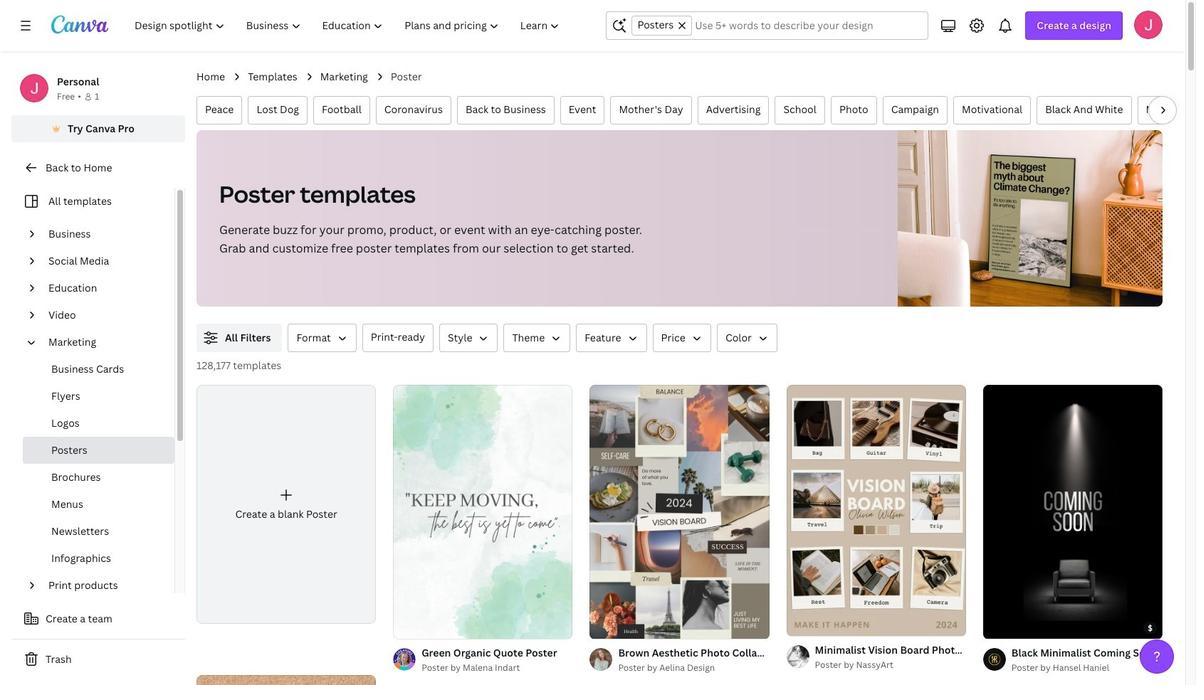 Task type: describe. For each thing, give the bounding box(es) containing it.
brown and yellow doodle the artistic process poster image
[[197, 676, 376, 686]]

top level navigation element
[[125, 11, 572, 40]]

green organic quote poster image
[[393, 385, 573, 639]]

brown aesthetic photo collage 2024 vision board poster image
[[590, 385, 769, 639]]



Task type: vqa. For each thing, say whether or not it's contained in the screenshot.
menu bar
no



Task type: locate. For each thing, give the bounding box(es) containing it.
create a blank poster element
[[197, 385, 376, 625]]

james peterson image
[[1134, 11, 1163, 39]]

minimalist vision board photo collage poster image
[[787, 385, 966, 637]]

None search field
[[606, 11, 929, 40]]

black minimalist coming soon poster image
[[983, 385, 1163, 639]]

Search search field
[[695, 12, 920, 39]]



